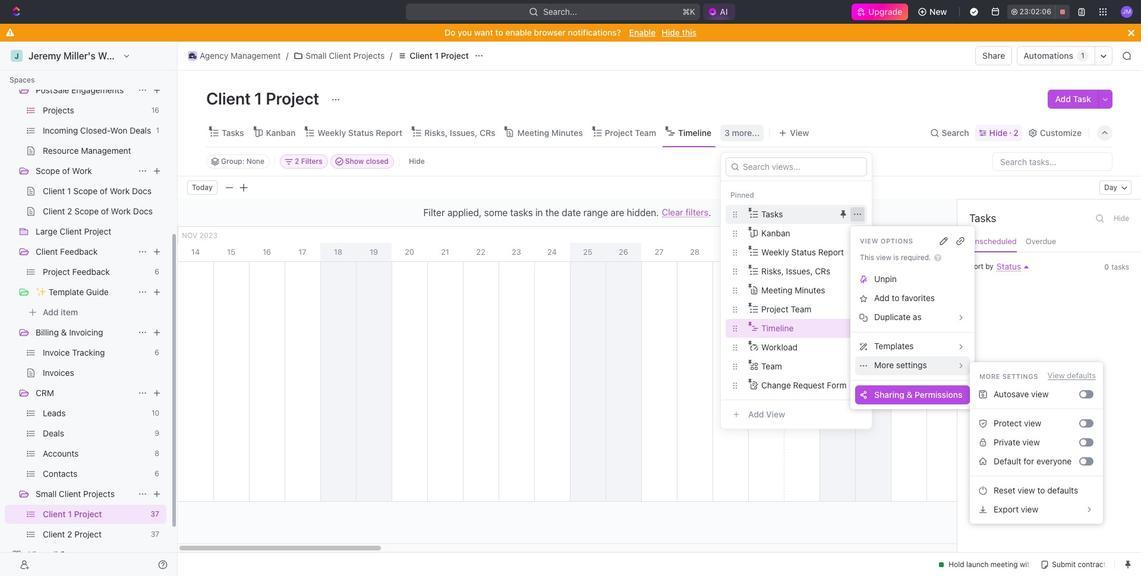 Task type: vqa. For each thing, say whether or not it's contained in the screenshot.
the rightmost the
no



Task type: locate. For each thing, give the bounding box(es) containing it.
view down reset view to defaults button
[[1021, 505, 1039, 515]]

hide button up the tasks
[[1110, 212, 1133, 226]]

meeting minutes link for the top weekly status report link
[[515, 125, 583, 141]]

hide button right closed
[[404, 155, 430, 169]]

23:02:06
[[1020, 7, 1052, 16]]

view inside autosave view "button"
[[1032, 389, 1049, 399]]

new button
[[913, 2, 954, 21]]

0 horizontal spatial team
[[635, 128, 656, 138]]

team for the top weekly status report link's meeting minutes link's project team link
[[635, 128, 656, 138]]

minutes for the right weekly status report link meeting minutes link
[[795, 285, 825, 295]]

weekly status report
[[318, 128, 402, 138], [762, 247, 844, 257]]

export view
[[994, 505, 1039, 515]]

0 horizontal spatial minutes
[[552, 128, 583, 138]]

1 horizontal spatial tasks link
[[762, 205, 834, 224]]

0 horizontal spatial risks,
[[424, 128, 448, 138]]

0 horizontal spatial risks, issues, crs link
[[422, 125, 495, 141]]

to up export view "dropdown button"
[[1038, 486, 1045, 496]]

1 horizontal spatial weekly status report link
[[762, 243, 865, 262]]

view inside export view "dropdown button"
[[1021, 505, 1039, 515]]

view defaults button
[[1048, 371, 1096, 380]]

management
[[231, 51, 281, 61], [59, 65, 110, 75]]

1 horizontal spatial minutes
[[795, 285, 825, 295]]

0 horizontal spatial view
[[860, 237, 879, 245]]

to inside button
[[1038, 486, 1045, 496]]

1 vertical spatial small client projects link
[[36, 485, 133, 504]]

favorites
[[902, 293, 935, 303]]

1 horizontal spatial meeting
[[762, 285, 793, 295]]

& inside button
[[907, 390, 913, 400]]

1 horizontal spatial tasks
[[762, 209, 783, 219]]

0 vertical spatial tasks link
[[219, 125, 244, 141]]

search
[[942, 128, 969, 138]]

0 horizontal spatial report
[[376, 128, 402, 138]]

reset view to defaults
[[994, 486, 1078, 496]]

add left task
[[1055, 94, 1071, 104]]

add inside button
[[1055, 94, 1071, 104]]

1 vertical spatial tasks link
[[762, 205, 834, 224]]

weekly up show
[[318, 128, 346, 138]]

2 vertical spatial team
[[762, 361, 782, 371]]

timeline link for the top weekly status report link's meeting minutes link's project team link
[[676, 125, 712, 141]]

0 vertical spatial weekly
[[318, 128, 346, 138]]

small client projects
[[306, 51, 385, 61], [36, 489, 115, 499]]

0 horizontal spatial settings
[[896, 361, 927, 371]]

14
[[191, 247, 200, 257]]

1 vertical spatial view
[[1018, 486, 1035, 496]]

1 vertical spatial meeting minutes
[[762, 285, 825, 295]]

& right the billing
[[61, 328, 67, 338]]

1 horizontal spatial projects
[[353, 51, 385, 61]]

projects
[[353, 51, 385, 61], [83, 489, 115, 499]]

view for view options
[[860, 237, 879, 245]]

1 horizontal spatial client 1 project
[[410, 51, 469, 61]]

settings
[[896, 361, 927, 371], [1003, 372, 1039, 380]]

1 vertical spatial weekly status report
[[762, 247, 844, 257]]

more settings button
[[855, 356, 970, 375]]

defaults inside button
[[1048, 486, 1078, 496]]

1 vertical spatial timeline
[[762, 323, 794, 333]]

1 vertical spatial kanban
[[762, 228, 790, 238]]

25
[[583, 247, 593, 257]]

add for add to favorites
[[875, 293, 890, 303]]

1 horizontal spatial small
[[306, 51, 327, 61]]

1 vertical spatial &
[[907, 390, 913, 400]]

meeting minutes link
[[515, 125, 583, 141], [762, 281, 865, 300]]

1 horizontal spatial risks, issues, crs link
[[762, 262, 865, 281]]

feedback
[[60, 247, 98, 257]]

to right want
[[495, 27, 503, 37]]

status
[[348, 128, 374, 138], [792, 247, 816, 257]]

1 vertical spatial team
[[791, 304, 812, 314]]

& right sharing
[[907, 390, 913, 400]]

client feedback link
[[36, 243, 133, 262]]

1 vertical spatial risks,
[[762, 266, 784, 276]]

1 vertical spatial view
[[1048, 371, 1065, 380]]

weekly left 1 st
[[762, 247, 789, 257]]

weekly
[[318, 128, 346, 138], [762, 247, 789, 257]]

0 horizontal spatial meeting minutes link
[[515, 125, 583, 141]]

view up "3"
[[860, 237, 879, 245]]

& inside tree
[[61, 328, 67, 338]]

meeting minutes for the top weekly status report link's meeting minutes link
[[517, 128, 583, 138]]

view up autosave view "button" at the bottom right of the page
[[1048, 371, 1065, 380]]

small client projects inside tree
[[36, 489, 115, 499]]

weekly status report link
[[315, 125, 402, 141], [762, 243, 865, 262]]

agency
[[200, 51, 228, 61], [29, 65, 57, 75]]

0 vertical spatial risks, issues, crs link
[[422, 125, 495, 141]]

upgrade link
[[852, 4, 908, 20]]

weekly status report for the top weekly status report link
[[318, 128, 402, 138]]

meeting minutes
[[517, 128, 583, 138], [762, 285, 825, 295]]

view inside reset view to defaults button
[[1018, 486, 1035, 496]]

report up closed
[[376, 128, 402, 138]]

0 horizontal spatial timeline
[[678, 128, 712, 138]]

status right 30
[[792, 247, 816, 257]]

of
[[62, 166, 70, 176]]

2 vertical spatial view
[[1021, 505, 1039, 515]]

automations
[[1024, 51, 1074, 61]]

scope
[[36, 166, 60, 176]]

1 vertical spatial status
[[792, 247, 816, 257]]

share
[[983, 51, 1006, 61]]

hide
[[662, 27, 680, 37], [990, 128, 1008, 138], [409, 157, 425, 166], [1114, 214, 1130, 223]]

2 left customize button
[[1014, 128, 1019, 138]]

0 vertical spatial agency management
[[200, 51, 281, 61]]

0 horizontal spatial &
[[61, 328, 67, 338]]

17
[[299, 247, 307, 257]]

24
[[548, 247, 557, 257]]

meeting for the top weekly status report link
[[517, 128, 549, 138]]

settings up sharing & permissions button
[[896, 361, 927, 371]]

1 horizontal spatial weekly status report
[[762, 247, 844, 257]]

change request form link
[[762, 376, 865, 395]]

1 vertical spatial risks, issues, crs link
[[762, 262, 865, 281]]

0 vertical spatial meeting
[[517, 128, 549, 138]]

risks, issues, crs link for the top weekly status report link
[[422, 125, 495, 141]]

work
[[72, 166, 92, 176]]

0 horizontal spatial project team link
[[603, 125, 656, 141]]

agency management
[[200, 51, 281, 61], [29, 65, 110, 75]]

1 horizontal spatial small client projects
[[306, 51, 385, 61]]

0 horizontal spatial weekly status report link
[[315, 125, 402, 141]]

spaces
[[10, 75, 35, 84]]

tree
[[5, 0, 166, 577]]

enable
[[506, 27, 532, 37]]

&
[[61, 328, 67, 338], [907, 390, 913, 400]]

kanban for the top weekly status report link
[[266, 128, 296, 138]]

timeline for timeline link for project team link related to the right weekly status report link meeting minutes link
[[762, 323, 794, 333]]

risks, issues, crs link
[[422, 125, 495, 141], [762, 262, 865, 281]]

1 horizontal spatial weekly
[[762, 247, 789, 257]]

kanban for the right weekly status report link
[[762, 228, 790, 238]]

report right "st"
[[818, 247, 844, 257]]

1 vertical spatial small client projects
[[36, 489, 115, 499]]

more up sharing
[[875, 361, 894, 371]]

0 horizontal spatial business time image
[[12, 67, 21, 74]]

permissions
[[915, 390, 963, 400]]

unpin
[[875, 274, 897, 284]]

1 horizontal spatial add
[[1055, 94, 1071, 104]]

0 vertical spatial settings
[[896, 361, 927, 371]]

1 horizontal spatial more
[[980, 372, 1001, 380]]

weekly status report for the right weekly status report link
[[762, 247, 844, 257]]

0 vertical spatial risks, issues, crs
[[424, 128, 495, 138]]

0 horizontal spatial issues,
[[450, 128, 478, 138]]

0 vertical spatial view
[[1032, 389, 1049, 399]]

project team for the top weekly status report link
[[605, 128, 656, 138]]

add down unpin
[[875, 293, 890, 303]]

0 horizontal spatial agency management
[[29, 65, 110, 75]]

/
[[286, 51, 289, 61], [390, 51, 393, 61]]

✨ template guide
[[36, 287, 109, 297]]

1 / from the left
[[286, 51, 289, 61]]

view for autosave
[[1032, 389, 1049, 399]]

options
[[881, 237, 913, 245]]

0 horizontal spatial risks, issues, crs
[[424, 128, 495, 138]]

crs for the right weekly status report link
[[815, 266, 831, 276]]

hide right closed
[[409, 157, 425, 166]]

0 horizontal spatial more settings
[[875, 361, 927, 371]]

0 vertical spatial more settings
[[875, 361, 927, 371]]

view right autosave
[[1032, 389, 1049, 399]]

defaults up autosave view "button" at the bottom right of the page
[[1067, 371, 1096, 380]]

more settings
[[875, 361, 927, 371], [980, 372, 1039, 380]]

to down unpin
[[892, 293, 900, 303]]

1 horizontal spatial settings
[[1003, 372, 1039, 380]]

view
[[1032, 389, 1049, 399], [1018, 486, 1035, 496], [1021, 505, 1039, 515]]

1 vertical spatial project team
[[762, 304, 812, 314]]

2
[[1014, 128, 1019, 138], [835, 247, 840, 257]]

✨
[[36, 287, 46, 297]]

23:02:06 button
[[1007, 5, 1070, 19]]

0 vertical spatial project team
[[605, 128, 656, 138]]

0 horizontal spatial kanban link
[[264, 125, 296, 141]]

0 vertical spatial timeline link
[[676, 125, 712, 141]]

weekly for the right weekly status report link
[[762, 247, 789, 257]]

add inside button
[[875, 293, 890, 303]]

1 horizontal spatial timeline link
[[762, 319, 865, 338]]

meeting
[[517, 128, 549, 138], [762, 285, 793, 295]]

22
[[476, 247, 486, 257]]

1 vertical spatial risks, issues, crs
[[762, 266, 831, 276]]

Search views... text field
[[733, 162, 860, 172]]

view up export view
[[1018, 486, 1035, 496]]

meeting for the right weekly status report link
[[762, 285, 793, 295]]

status up 'show closed' button
[[348, 128, 374, 138]]

2 right "st"
[[835, 247, 840, 257]]

report
[[376, 128, 402, 138], [818, 247, 844, 257]]

more settings up sharing
[[875, 361, 927, 371]]

defaults up export view "dropdown button"
[[1048, 486, 1078, 496]]

to inside button
[[892, 293, 900, 303]]

business time image
[[189, 53, 196, 59], [12, 67, 21, 74]]

client
[[329, 51, 351, 61], [410, 51, 433, 61], [206, 89, 251, 108], [36, 247, 58, 257], [59, 489, 81, 499]]

1 vertical spatial meeting
[[762, 285, 793, 295]]

0 horizontal spatial 2
[[835, 247, 840, 257]]

0 vertical spatial status
[[348, 128, 374, 138]]

notifications?
[[568, 27, 621, 37]]

1 horizontal spatial agency management
[[200, 51, 281, 61]]

more up autosave
[[980, 372, 1001, 380]]

view for export
[[1021, 505, 1039, 515]]

1 horizontal spatial to
[[892, 293, 900, 303]]

settings up the autosave view
[[1003, 372, 1039, 380]]

1 vertical spatial settings
[[1003, 372, 1039, 380]]

hide left this at the top right of page
[[662, 27, 680, 37]]

2 horizontal spatial tasks
[[970, 212, 997, 225]]

Search tasks... text field
[[993, 153, 1112, 171]]

form
[[827, 380, 847, 390]]

0 vertical spatial &
[[61, 328, 67, 338]]

1 horizontal spatial crs
[[815, 266, 831, 276]]

meeting minutes for the right weekly status report link meeting minutes link
[[762, 285, 825, 295]]

0 horizontal spatial crs
[[480, 128, 495, 138]]

view defaults
[[1048, 371, 1096, 380]]

2 horizontal spatial team
[[791, 304, 812, 314]]

1 horizontal spatial meeting minutes
[[762, 285, 825, 295]]

1 horizontal spatial report
[[818, 247, 844, 257]]

today
[[192, 183, 213, 192]]

& for permissions
[[907, 390, 913, 400]]

tasks link
[[219, 125, 244, 141], [762, 205, 834, 224]]

1 horizontal spatial meeting minutes link
[[762, 281, 865, 300]]

0 vertical spatial weekly status report
[[318, 128, 402, 138]]

change request form
[[762, 380, 847, 390]]

small
[[306, 51, 327, 61], [36, 489, 57, 499]]

1 horizontal spatial kanban
[[762, 228, 790, 238]]

report for the top weekly status report link
[[376, 128, 402, 138]]

hide button
[[404, 155, 430, 169], [1110, 212, 1133, 226]]

0 horizontal spatial /
[[286, 51, 289, 61]]

by
[[986, 262, 994, 271]]

view
[[860, 237, 879, 245], [1048, 371, 1065, 380]]

autosave
[[994, 389, 1029, 399]]

do
[[445, 27, 456, 37]]

15
[[227, 247, 235, 257]]

scope of work
[[36, 166, 92, 176]]

0 horizontal spatial small
[[36, 489, 57, 499]]

1 vertical spatial add
[[875, 293, 890, 303]]

to
[[495, 27, 503, 37], [892, 293, 900, 303], [1038, 486, 1045, 496]]

risks, issues, crs
[[424, 128, 495, 138], [762, 266, 831, 276]]

kanban
[[266, 128, 296, 138], [762, 228, 790, 238]]

change
[[762, 380, 791, 390]]

risks, issues, crs for the right weekly status report link
[[762, 266, 831, 276]]

project team link for the top weekly status report link's meeting minutes link
[[603, 125, 656, 141]]

0 horizontal spatial kanban
[[266, 128, 296, 138]]

search button
[[927, 125, 973, 141]]

1 vertical spatial hide button
[[1110, 212, 1133, 226]]

1 vertical spatial project team link
[[762, 300, 865, 319]]

1 horizontal spatial /
[[390, 51, 393, 61]]

timeline link for project team link related to the right weekly status report link meeting minutes link
[[762, 319, 865, 338]]

more settings up autosave
[[980, 372, 1039, 380]]

2 vertical spatial to
[[1038, 486, 1045, 496]]

request
[[793, 380, 825, 390]]

1 vertical spatial small
[[36, 489, 57, 499]]

settings inside dropdown button
[[896, 361, 927, 371]]

agency inside tree
[[29, 65, 57, 75]]

0 vertical spatial more
[[875, 361, 894, 371]]

view for view defaults
[[1048, 371, 1065, 380]]

want
[[474, 27, 493, 37]]

1 vertical spatial defaults
[[1048, 486, 1078, 496]]

1 vertical spatial client 1 project
[[206, 89, 323, 108]]



Task type: describe. For each thing, give the bounding box(es) containing it.
autosave view button
[[975, 385, 1080, 404]]

sort
[[970, 262, 984, 271]]

0
[[1105, 263, 1109, 272]]

0 vertical spatial small
[[306, 51, 327, 61]]

risks, issues, crs for the top weekly status report link
[[424, 128, 495, 138]]

sidebar navigation
[[0, 0, 178, 577]]

tasks
[[1112, 263, 1130, 272]]

view options
[[860, 237, 913, 245]]

add task button
[[1048, 90, 1099, 109]]

crm
[[36, 388, 54, 398]]

more inside more settings dropdown button
[[875, 361, 894, 371]]

0 horizontal spatial agency management link
[[29, 61, 164, 80]]

share button
[[976, 46, 1013, 65]]

20
[[405, 247, 414, 257]]

0 vertical spatial agency
[[200, 51, 228, 61]]

guide
[[86, 287, 109, 297]]

export view button
[[975, 501, 1099, 520]]

overdue
[[1026, 237, 1057, 246]]

filters
[[686, 207, 709, 218]]

status for the right weekly status report link
[[792, 247, 816, 257]]

tree containing agency management
[[5, 0, 166, 577]]

agency management inside tree
[[29, 65, 110, 75]]

show closed button
[[330, 155, 394, 169]]

task
[[1073, 94, 1091, 104]]

0 vertical spatial projects
[[353, 51, 385, 61]]

kanban link for the top weekly status report link the tasks link
[[264, 125, 296, 141]]

st
[[800, 247, 807, 257]]

more settings inside dropdown button
[[875, 361, 927, 371]]

30
[[761, 247, 771, 257]]

kanban link for the tasks link related to the right weekly status report link
[[762, 224, 865, 243]]

postsale engagements link
[[36, 81, 133, 100]]

1 st
[[796, 247, 807, 257]]

project team link for the right weekly status report link meeting minutes link
[[762, 300, 865, 319]]

21
[[441, 247, 449, 257]]

16
[[263, 247, 271, 257]]

0 horizontal spatial hide button
[[404, 155, 430, 169]]

0 vertical spatial small client projects
[[306, 51, 385, 61]]

crs for the top weekly status report link
[[480, 128, 495, 138]]

search...
[[544, 7, 577, 17]]

management inside tree
[[59, 65, 110, 75]]

project team for the right weekly status report link
[[762, 304, 812, 314]]

view for reset
[[1018, 486, 1035, 496]]

small inside tree
[[36, 489, 57, 499]]

status for the top weekly status report link
[[348, 128, 374, 138]]

add to favorites
[[875, 293, 935, 303]]

26
[[619, 247, 628, 257]]

issues, for risks, issues, crs link corresponding to the top weekly status report link
[[450, 128, 478, 138]]

add to favorites button
[[855, 289, 970, 308]]

tasks for the right weekly status report link
[[762, 209, 783, 219]]

add task
[[1055, 94, 1091, 104]]

you
[[458, 27, 472, 37]]

0 tasks
[[1105, 263, 1130, 272]]

4
[[906, 247, 911, 257]]

new
[[930, 7, 947, 17]]

billing & invoicing link
[[36, 323, 133, 342]]

0 horizontal spatial small client projects link
[[36, 485, 133, 504]]

report for the right weekly status report link
[[818, 247, 844, 257]]

postsale engagements
[[36, 85, 124, 95]]

1 vertical spatial more settings
[[980, 372, 1039, 380]]

18
[[334, 247, 342, 257]]

minutes for the top weekly status report link's meeting minutes link
[[552, 128, 583, 138]]

client 1 project link
[[395, 49, 472, 63]]

engagements
[[71, 85, 124, 95]]

customize
[[1040, 128, 1082, 138]]

1 horizontal spatial 2
[[1014, 128, 1019, 138]]

show closed
[[345, 157, 389, 166]]

reset view to defaults button
[[975, 482, 1099, 501]]

upgrade
[[868, 7, 902, 17]]

workload
[[762, 342, 798, 352]]

crm link
[[36, 384, 133, 403]]

billing & invoicing
[[36, 328, 103, 338]]

team link
[[762, 357, 865, 376]]

sharing & permissions
[[875, 390, 963, 400]]

hide up the tasks
[[1114, 214, 1130, 223]]

0 vertical spatial small client projects link
[[291, 49, 388, 63]]

workload link
[[762, 338, 865, 357]]

1 vertical spatial more
[[980, 372, 1001, 380]]

hide right search
[[990, 128, 1008, 138]]

team for project team link related to the right weekly status report link meeting minutes link
[[791, 304, 812, 314]]

this
[[682, 27, 697, 37]]

risks, for risks, issues, crs link corresponding to the top weekly status report link
[[424, 128, 448, 138]]

do you want to enable browser notifications? enable hide this
[[445, 27, 697, 37]]

timeline for timeline link related to the top weekly status report link's meeting minutes link's project team link
[[678, 128, 712, 138]]

✨ template guide link
[[36, 283, 133, 302]]

hide 2
[[990, 128, 1019, 138]]

enable
[[629, 27, 656, 37]]

tasks link for the top weekly status report link
[[219, 125, 244, 141]]

today button
[[187, 181, 217, 195]]

billing
[[36, 328, 59, 338]]

1 horizontal spatial team
[[762, 361, 782, 371]]

19
[[370, 247, 378, 257]]

export
[[994, 505, 1019, 515]]

business time image inside tree
[[12, 67, 21, 74]]

1 horizontal spatial management
[[231, 51, 281, 61]]

show
[[345, 157, 364, 166]]

add for add task
[[1055, 94, 1071, 104]]

0 vertical spatial weekly status report link
[[315, 125, 402, 141]]

0 horizontal spatial client 1 project
[[206, 89, 323, 108]]

invoicing
[[69, 328, 103, 338]]

0 vertical spatial defaults
[[1067, 371, 1096, 380]]

unpin button
[[855, 270, 970, 289]]

1 horizontal spatial hide button
[[1110, 212, 1133, 226]]

0 vertical spatial business time image
[[189, 53, 196, 59]]

projects inside sidebar navigation
[[83, 489, 115, 499]]

risks, for the right weekly status report link's risks, issues, crs link
[[762, 266, 784, 276]]

reset
[[994, 486, 1016, 496]]

risks, issues, crs link for the right weekly status report link
[[762, 262, 865, 281]]

tasks for the top weekly status report link
[[222, 128, 244, 138]]

2 / from the left
[[390, 51, 393, 61]]

postsale
[[36, 85, 69, 95]]

0 vertical spatial to
[[495, 27, 503, 37]]

unscheduled
[[970, 237, 1017, 246]]

sharing
[[875, 390, 905, 400]]

scope of work link
[[36, 162, 133, 181]]

clear filters
[[662, 207, 709, 218]]

tasks link for the right weekly status report link
[[762, 205, 834, 224]]

1 vertical spatial 2
[[835, 247, 840, 257]]

client feedback
[[36, 247, 98, 257]]

template
[[49, 287, 84, 297]]

issues, for the right weekly status report link's risks, issues, crs link
[[786, 266, 813, 276]]

sharing & permissions button
[[855, 386, 970, 405]]

weekly for the top weekly status report link
[[318, 128, 346, 138]]

& for invoicing
[[61, 328, 67, 338]]

1 horizontal spatial agency management link
[[185, 49, 284, 63]]

⌘k
[[683, 7, 696, 17]]

browser
[[534, 27, 566, 37]]

meeting minutes link for the right weekly status report link
[[762, 281, 865, 300]]

customize button
[[1025, 125, 1086, 141]]



